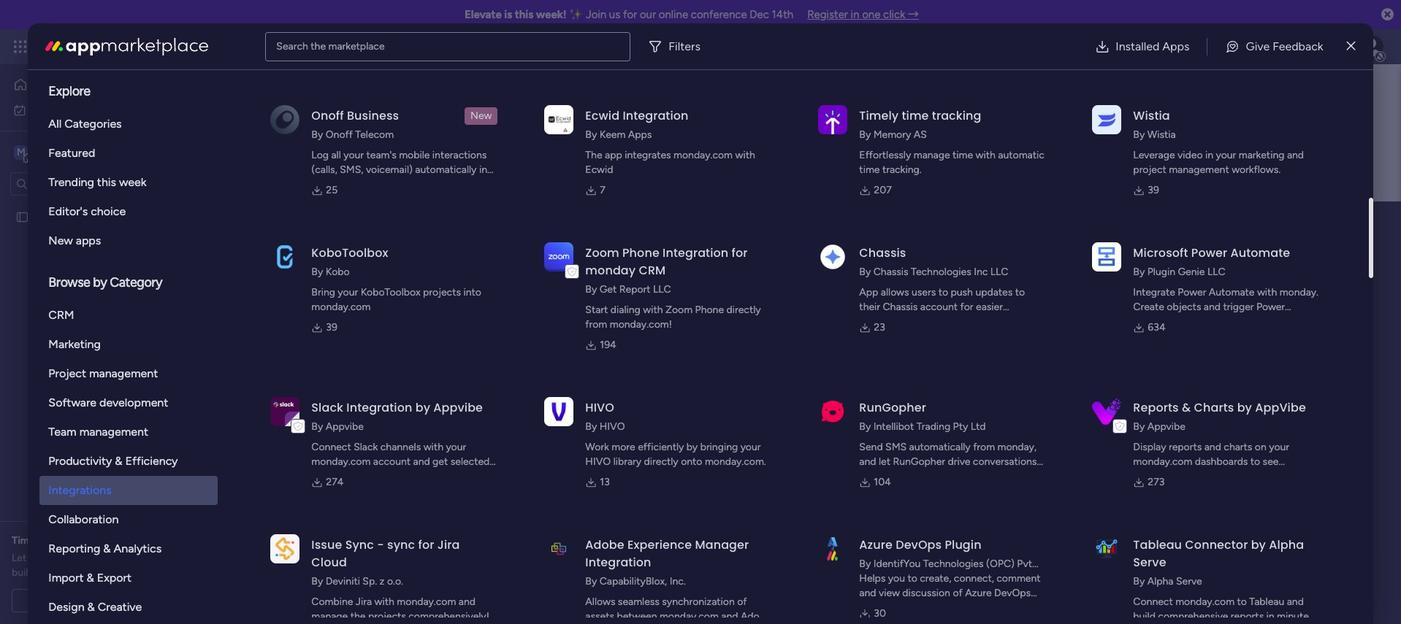 Task type: vqa. For each thing, say whether or not it's contained in the screenshot.
BUILD
yes



Task type: describe. For each thing, give the bounding box(es) containing it.
appvibe inside 'reports & charts by appvibe by appvibe'
[[1148, 421, 1186, 433]]

give feedback
[[1246, 39, 1324, 53]]

1 vertical spatial chassis
[[874, 266, 909, 278]]

brad klo image
[[1361, 35, 1384, 58]]

llc inside chassis by chassis technologies inc llc
[[991, 266, 1009, 278]]

charge
[[100, 567, 131, 579]]

week
[[119, 175, 147, 189]]

visited
[[404, 330, 434, 342]]

keem
[[600, 129, 626, 141]]

monday.com inside allows seamless synchronization of assets between monday.com and adob
[[660, 611, 719, 623]]

microsoft power automate by plugin genie llc
[[1134, 245, 1291, 278]]

with inside send sms automatically from monday, and let rungopher drive conversations with ai
[[860, 471, 880, 483]]

ai
[[882, 471, 892, 483]]

by inside issue sync - sync for jira cloud by deviniti sp. z o.o.
[[312, 576, 323, 588]]

app logo image for kobotoolbox
[[271, 242, 300, 272]]

chassis inside the "app allows users to push updates to their chassis account for easier prioritization of projects."
[[883, 301, 918, 313]]

all categories
[[48, 117, 122, 131]]

push
[[951, 286, 973, 299]]

projects inside combine jira with monday.com and manage the projects comprehensively!
[[368, 611, 406, 623]]

work for my
[[49, 103, 71, 116]]

0 vertical spatial chassis
[[860, 245, 906, 262]]

for inside zoom phone integration for monday crm by get report llc
[[732, 245, 748, 262]]

and inside helps you to create, connect, comment and view discussion of azure devops work items directly from monday.com
[[860, 587, 876, 600]]

Main workspace field
[[361, 207, 1342, 240]]

you inside helps you to create, connect, comment and view discussion of azure devops work items directly from monday.com
[[888, 573, 905, 585]]

collaboration
[[48, 513, 119, 527]]

monday.com inside combine jira with monday.com and manage the projects comprehensively!
[[397, 596, 456, 609]]

0 vertical spatial serve
[[1134, 555, 1167, 571]]

directly inside the start dialing with zoom phone directly from monday.com!
[[727, 304, 761, 316]]

rungopher inside rungopher by intellibot trading pty ltd
[[860, 400, 927, 416]]

634
[[1148, 322, 1166, 334]]

integration inside adobe experience manager integration by capabilityblox, inc.
[[586, 555, 651, 571]]

0 vertical spatial this
[[515, 8, 534, 21]]

schedule a meeting
[[48, 595, 139, 607]]

your up see
[[1269, 441, 1290, 454]]

with inside effortlessly manage time with automatic time tracking.
[[976, 149, 996, 161]]

recently
[[437, 330, 474, 342]]

invite members image
[[1209, 39, 1224, 54]]

you've
[[141, 552, 171, 565]]

elevate
[[465, 8, 502, 21]]

& for efficiency
[[115, 454, 123, 468]]

dapulse x slim image
[[1347, 38, 1356, 55]]

to left push
[[939, 286, 948, 299]]

1 vertical spatial time
[[953, 149, 973, 161]]

tableau inside tableau connector by alpha serve by alpha serve
[[1134, 537, 1182, 554]]

app logo image for issue sync - sync for jira cloud
[[271, 535, 300, 564]]

automatically inside log all your team's mobile interactions (calls, sms, voicemail) automatically in monday.com!
[[415, 164, 477, 176]]

workspace image
[[14, 144, 28, 160]]

from inside the start dialing with zoom phone directly from monday.com!
[[586, 319, 607, 331]]

log all your team's mobile interactions (calls, sms, voicemail) automatically in monday.com!
[[312, 149, 487, 191]]

with inside connect slack channels with your monday.com account and get selected notifications.
[[424, 441, 443, 454]]

business
[[347, 107, 399, 124]]

automatically inside send sms automatically from monday, and let rungopher drive conversations with ai
[[909, 441, 971, 454]]

more
[[612, 441, 636, 454]]

onoff business
[[312, 107, 399, 124]]

app logo image for microsoft power automate
[[1093, 242, 1122, 272]]

browse
[[48, 275, 90, 291]]

import & export
[[48, 571, 131, 585]]

sms,
[[340, 164, 363, 176]]

notifications.
[[312, 471, 371, 483]]

by inside timely time tracking by memory as
[[860, 129, 871, 141]]

monday inside zoom phone integration for monday crm by get report llc
[[586, 262, 636, 279]]

azure devops plugin by identifyou technologies (opc) pvt ltd
[[860, 537, 1032, 585]]

my work
[[32, 103, 71, 116]]

slack inside connect slack channels with your monday.com account and get selected notifications.
[[354, 441, 378, 454]]

drive
[[948, 456, 971, 468]]

0 vertical spatial kobotoolbox
[[312, 245, 388, 262]]

to inside connect monday.com to tableau and build comprehensive reports in minute
[[1237, 596, 1247, 609]]

connector
[[1185, 537, 1248, 554]]

and inside connect monday.com to tableau and build comprehensive reports in minute
[[1287, 596, 1304, 609]]

register in one click →
[[808, 8, 919, 21]]

by inside kobotoolbox by kobo
[[312, 266, 323, 278]]

technologies inside azure devops plugin by identifyou technologies (opc) pvt ltd
[[923, 558, 984, 571]]

pty
[[953, 421, 968, 433]]

hivo by hivo
[[586, 400, 625, 433]]

click
[[883, 8, 906, 21]]

marketplace
[[328, 40, 385, 52]]

send sms automatically from monday, and let rungopher drive conversations with ai
[[860, 441, 1037, 483]]

help
[[1290, 588, 1316, 602]]

synchronization
[[662, 596, 735, 609]]

app logo image for tableau connector by alpha serve
[[1093, 535, 1122, 564]]

z
[[380, 576, 385, 588]]

1 vertical spatial onoff
[[326, 129, 353, 141]]

reports inside display reports and charts on your monday.com dashboards to see statistics of your boards.
[[1169, 441, 1202, 454]]

1 horizontal spatial main
[[365, 207, 421, 240]]

connect,
[[954, 573, 994, 585]]

project
[[48, 367, 86, 381]]

notifications image
[[1145, 39, 1160, 54]]

0 vertical spatial wistia
[[1134, 107, 1170, 124]]

-
[[377, 537, 384, 554]]

0 horizontal spatial alpha
[[1148, 576, 1174, 588]]

app logo image for chassis
[[819, 242, 848, 272]]

register in one click → link
[[808, 8, 919, 21]]

your inside log all your team's mobile interactions (calls, sms, voicemail) automatically in monday.com!
[[344, 149, 364, 161]]

connect for tableau connector by alpha serve
[[1134, 596, 1173, 609]]

apps inside button
[[1163, 39, 1190, 53]]

an
[[54, 535, 65, 547]]

monday.com inside the app integrates monday.com with ecwid
[[674, 149, 733, 161]]

onto
[[681, 456, 703, 468]]

all
[[48, 117, 62, 131]]

kobo
[[326, 266, 350, 278]]

0 horizontal spatial time
[[860, 164, 880, 176]]

1 vertical spatial serve
[[1176, 576, 1203, 588]]

library
[[614, 456, 642, 468]]

selected
[[451, 456, 490, 468]]

power for integrate
[[1178, 286, 1207, 299]]

browse by category
[[48, 275, 162, 291]]

search the marketplace
[[276, 40, 385, 52]]

send
[[860, 441, 883, 454]]

1 horizontal spatial this
[[487, 330, 504, 342]]

issue
[[312, 537, 342, 554]]

2 vertical spatial automate
[[1134, 316, 1179, 328]]

help button
[[1277, 583, 1328, 607]]

by right browse
[[93, 275, 107, 291]]

sp.
[[363, 576, 377, 588]]

directly inside work more efficiently by bringing your hivo library directly onto monday.com.
[[644, 456, 679, 468]]

allows
[[586, 596, 616, 609]]

efficiently
[[638, 441, 684, 454]]

by inside work more efficiently by bringing your hivo library directly onto monday.com.
[[687, 441, 698, 454]]

o.o.
[[387, 576, 403, 588]]

0 vertical spatial our
[[640, 8, 656, 21]]

by inside chassis by chassis technologies inc llc
[[860, 266, 871, 278]]

with inside the start dialing with zoom phone directly from monday.com!
[[643, 304, 663, 316]]

test list box
[[0, 202, 186, 427]]

select product image
[[13, 39, 28, 54]]

statistics
[[1134, 471, 1175, 483]]

helps
[[860, 573, 886, 585]]

sms
[[886, 441, 907, 454]]

app logo image for timely time tracking
[[819, 105, 848, 134]]

genie
[[1178, 266, 1205, 278]]

on
[[1255, 441, 1267, 454]]

get
[[600, 284, 617, 296]]

register
[[808, 8, 848, 21]]

search
[[276, 40, 308, 52]]

comprehensive
[[1158, 611, 1229, 623]]

llc inside microsoft power automate by plugin genie llc
[[1208, 266, 1226, 278]]

39 for kobotoolbox
[[326, 322, 338, 334]]

phone inside zoom phone integration for monday crm by get report llc
[[623, 245, 660, 262]]

104
[[874, 476, 891, 489]]

1 vertical spatial wistia
[[1148, 129, 1176, 141]]

by inside azure devops plugin by identifyou technologies (opc) pvt ltd
[[860, 558, 871, 571]]

trending
[[48, 175, 94, 189]]

integrates
[[625, 149, 671, 161]]

monday.com inside connect monday.com to tableau and build comprehensive reports in minute
[[1176, 596, 1235, 609]]

chassis by chassis technologies inc llc
[[860, 245, 1009, 278]]

trending this week
[[48, 175, 147, 189]]

installed
[[1116, 39, 1160, 53]]

team
[[48, 425, 77, 439]]

wistia by wistia
[[1134, 107, 1176, 141]]

0 vertical spatial the
[[311, 40, 326, 52]]

automate for microsoft
[[1231, 245, 1291, 262]]

& for analytics
[[103, 542, 111, 556]]

by inside zoom phone integration for monday crm by get report llc
[[586, 284, 597, 296]]

video
[[1178, 149, 1203, 161]]

0 horizontal spatial monday
[[65, 38, 115, 55]]

rungopher inside send sms automatically from monday, and let rungopher drive conversations with ai
[[893, 456, 946, 468]]

the
[[586, 149, 603, 161]]

13
[[600, 476, 610, 489]]

team management
[[48, 425, 148, 439]]

directly inside helps you to create, connect, comment and view discussion of azure devops work items directly from monday.com
[[912, 602, 947, 615]]

inbox image
[[1177, 39, 1192, 54]]

search everything image
[[1277, 39, 1292, 54]]

your inside work more efficiently by bringing your hivo library directly onto monday.com.
[[741, 441, 761, 454]]

start dialing with zoom phone directly from monday.com!
[[586, 304, 761, 331]]

app logo image for hivo
[[545, 397, 574, 427]]

of inside display reports and charts on your monday.com dashboards to see statistics of your boards.
[[1177, 471, 1187, 483]]

by inside 'reports & charts by appvibe by appvibe'
[[1238, 400, 1252, 416]]

reports
[[1134, 400, 1179, 416]]

app logo image for wistia
[[1093, 105, 1122, 134]]

start
[[586, 304, 608, 316]]

phone inside the start dialing with zoom phone directly from monday.com!
[[695, 304, 724, 316]]

app logo image for adobe experience manager integration
[[545, 535, 574, 564]]

and inside connect slack channels with your monday.com account and get selected notifications.
[[413, 456, 430, 468]]

by inside slack integration by appvibe by appvibe
[[416, 400, 430, 416]]

management inside leverage video in your marketing and project management workflows.
[[1169, 164, 1230, 176]]

by inside rungopher by intellibot trading pty ltd
[[860, 421, 871, 433]]

projects.
[[932, 316, 972, 328]]

0 horizontal spatial crm
[[48, 308, 74, 322]]

built
[[12, 567, 32, 579]]

trigger
[[1224, 301, 1254, 313]]

and inside display reports and charts on your monday.com dashboards to see statistics of your boards.
[[1205, 441, 1222, 454]]

integration inside ecwid integration by keem apps
[[623, 107, 689, 124]]

1 vertical spatial review
[[83, 552, 113, 565]]

for inside the "app allows users to push updates to their chassis account for easier prioritization of projects."
[[961, 301, 974, 313]]

0 vertical spatial alpha
[[1269, 537, 1304, 554]]

assets
[[586, 611, 615, 623]]

productivity
[[48, 454, 112, 468]]

monday.com inside display reports and charts on your monday.com dashboards to see statistics of your boards.
[[1134, 456, 1193, 468]]

by inside adobe experience manager integration by capabilityblox, inc.
[[586, 576, 597, 588]]

monday.com inside helps you to create, connect, comment and view discussion of azure devops work items directly from monday.com
[[973, 602, 1033, 615]]

automatic
[[998, 149, 1045, 161]]

monday.com! inside log all your team's mobile interactions (calls, sms, voicemail) automatically in monday.com!
[[312, 178, 374, 191]]

experience
[[628, 537, 692, 554]]

schedule
[[48, 595, 90, 607]]

1 vertical spatial main workspace
[[365, 207, 552, 240]]

& for creative
[[87, 601, 95, 615]]

bringing
[[701, 441, 738, 454]]

manage inside combine jira with monday.com and manage the projects comprehensively!
[[312, 611, 348, 623]]

my work button
[[9, 98, 157, 122]]

and inside the integrate power automate with monday. create objects and trigger power automate flows from events.
[[1204, 301, 1221, 313]]

technologies inside chassis by chassis technologies inc llc
[[911, 266, 972, 278]]

ecwid inside ecwid integration by keem apps
[[586, 107, 620, 124]]

1 vertical spatial hivo
[[600, 421, 625, 433]]

charts
[[1194, 400, 1234, 416]]

categories
[[64, 117, 122, 131]]

and inside combine jira with monday.com and manage the projects comprehensively!
[[459, 596, 476, 609]]

build
[[1134, 611, 1156, 623]]

from inside the integrate power automate with monday. create objects and trigger power automate flows from events.
[[1209, 316, 1231, 328]]

llc inside zoom phone integration for monday crm by get report llc
[[653, 284, 671, 296]]

by up log
[[312, 129, 323, 141]]



Task type: locate. For each thing, give the bounding box(es) containing it.
ecwid down the
[[586, 164, 613, 176]]

1 horizontal spatial dashboards
[[1195, 456, 1248, 468]]

our
[[640, 8, 656, 21], [29, 552, 44, 565]]

2 horizontal spatial work
[[860, 602, 882, 615]]

channels
[[381, 441, 421, 454]]

new apps
[[48, 234, 101, 248]]

integration up integrates
[[623, 107, 689, 124]]

0 vertical spatial power
[[1192, 245, 1228, 262]]

0 vertical spatial main workspace
[[34, 145, 120, 159]]

in
[[851, 8, 860, 21], [1206, 149, 1214, 161], [479, 164, 487, 176], [477, 330, 485, 342], [1267, 611, 1275, 623]]

0 vertical spatial main
[[34, 145, 59, 159]]

0 vertical spatial reports
[[1169, 441, 1202, 454]]

by up "channels"
[[416, 400, 430, 416]]

your inside leverage video in your marketing and project management workflows.
[[1216, 149, 1237, 161]]

0 horizontal spatial appvibe
[[326, 421, 364, 433]]

power
[[1192, 245, 1228, 262], [1178, 286, 1207, 299], [1257, 301, 1285, 313]]

(calls,
[[312, 164, 337, 176]]

public board image
[[15, 210, 29, 224]]

time inside timely time tracking by memory as
[[902, 107, 929, 124]]

review up import & export
[[83, 552, 113, 565]]

to right "updates"
[[1015, 286, 1025, 299]]

get
[[433, 456, 448, 468]]

0 horizontal spatial automatically
[[415, 164, 477, 176]]

from inside send sms automatically from monday, and let rungopher drive conversations with ai
[[973, 441, 995, 454]]

2 vertical spatial time
[[860, 164, 880, 176]]

reporting & analytics
[[48, 542, 162, 556]]

of right 273
[[1177, 471, 1187, 483]]

by up allows at bottom
[[586, 576, 597, 588]]

apps
[[1163, 39, 1190, 53], [628, 129, 652, 141]]

hivo up the more
[[600, 421, 625, 433]]

llc right report
[[653, 284, 671, 296]]

automate down create
[[1134, 316, 1179, 328]]

kobotoolbox inside bring your kobotoolbox projects into monday.com
[[361, 286, 421, 299]]

your up workflows. at the right of the page
[[1216, 149, 1237, 161]]

account down "channels"
[[373, 456, 411, 468]]

by inside slack integration by appvibe by appvibe
[[312, 421, 323, 433]]

you left visited
[[385, 330, 402, 342]]

power inside microsoft power automate by plugin genie llc
[[1192, 245, 1228, 262]]

connect inside connect slack channels with your monday.com account and get selected notifications.
[[312, 441, 351, 454]]

0 vertical spatial you
[[385, 330, 402, 342]]

0 horizontal spatial dashboards
[[329, 330, 382, 342]]

0 vertical spatial rungopher
[[860, 400, 927, 416]]

workspace
[[62, 145, 120, 159], [427, 207, 552, 240], [385, 243, 434, 255], [507, 330, 556, 342]]

0 horizontal spatial main workspace
[[34, 145, 120, 159]]

1 vertical spatial reports
[[1231, 611, 1264, 623]]

chassis
[[860, 245, 906, 262], [874, 266, 909, 278], [883, 301, 918, 313]]

39 down boards
[[326, 322, 338, 334]]

by left get
[[586, 284, 597, 296]]

and inside send sms automatically from monday, and let rungopher drive conversations with ai
[[860, 456, 876, 468]]

jira inside combine jira with monday.com and manage the projects comprehensively!
[[356, 596, 372, 609]]

appvibe down reports
[[1148, 421, 1186, 433]]

1 vertical spatial plugin
[[945, 537, 982, 554]]

let
[[12, 552, 26, 565]]

choice
[[91, 205, 126, 218]]

to left see
[[1251, 456, 1261, 468]]

app logo image for azure devops plugin
[[819, 535, 848, 564]]

my
[[32, 103, 46, 116]]

to
[[939, 286, 948, 299], [1015, 286, 1025, 299], [1251, 456, 1261, 468], [908, 573, 918, 585], [1237, 596, 1247, 609]]

0 vertical spatial time
[[902, 107, 929, 124]]

by left kobo
[[312, 266, 323, 278]]

1 horizontal spatial apps
[[1163, 39, 1190, 53]]

in inside log all your team's mobile interactions (calls, sms, voicemail) automatically in monday.com!
[[479, 164, 487, 176]]

0 vertical spatial technologies
[[911, 266, 972, 278]]

by onoff telecom
[[312, 129, 394, 141]]

1 horizontal spatial 39
[[1148, 184, 1160, 197]]

monday up home button
[[65, 38, 115, 55]]

&
[[1182, 400, 1191, 416], [115, 454, 123, 468], [103, 542, 111, 556], [87, 571, 94, 585], [87, 601, 95, 615]]

with inside combine jira with monday.com and manage the projects comprehensively!
[[375, 596, 395, 609]]

your inside connect slack channels with your monday.com account and get selected notifications.
[[446, 441, 466, 454]]

to down tableau connector by alpha serve by alpha serve
[[1237, 596, 1247, 609]]

new
[[471, 110, 492, 122], [48, 234, 73, 248]]

llc right inc
[[991, 266, 1009, 278]]

273
[[1148, 476, 1165, 489]]

new for new
[[471, 110, 492, 122]]

by inside tableau connector by alpha serve by alpha serve
[[1134, 576, 1145, 588]]

1 ecwid from the top
[[586, 107, 620, 124]]

integration inside slack integration by appvibe by appvibe
[[347, 400, 412, 416]]

main inside workspace selection element
[[34, 145, 59, 159]]

new for new apps
[[48, 234, 73, 248]]

devops inside azure devops plugin by identifyou technologies (opc) pvt ltd
[[896, 537, 942, 554]]

your left boards.
[[1190, 471, 1210, 483]]

by inside microsoft power automate by plugin genie llc
[[1134, 266, 1145, 278]]

monday.com down synchronization
[[660, 611, 719, 623]]

work
[[586, 441, 609, 454]]

0 horizontal spatial apps
[[628, 129, 652, 141]]

0 vertical spatial hivo
[[586, 400, 614, 416]]

tableau left connector
[[1134, 537, 1182, 554]]

dashboards down boards
[[329, 330, 382, 342]]

apps marketplace image
[[46, 38, 209, 55]]

by up onto
[[687, 441, 698, 454]]

1 horizontal spatial reports
[[1231, 611, 1264, 623]]

tracking.
[[883, 164, 922, 176]]

week!
[[536, 8, 567, 21]]

automatically down interactions at the top of the page
[[415, 164, 477, 176]]

permissions
[[435, 295, 497, 308]]

crm up marketing
[[48, 308, 74, 322]]

our up so
[[29, 552, 44, 565]]

dec
[[750, 8, 769, 21]]

in inside leverage video in your marketing and project management workflows.
[[1206, 149, 1214, 161]]

automate for integrate
[[1209, 286, 1255, 299]]

reports right display
[[1169, 441, 1202, 454]]

2 ecwid from the top
[[586, 164, 613, 176]]

projects down 'z'
[[368, 611, 406, 623]]

zoom inside the start dialing with zoom phone directly from monday.com!
[[666, 304, 693, 316]]

1 horizontal spatial you
[[888, 573, 905, 585]]

devops up identifyou
[[896, 537, 942, 554]]

hivo inside work more efficiently by bringing your hivo library directly onto monday.com.
[[586, 456, 611, 468]]

monday.com!
[[312, 178, 374, 191], [610, 319, 672, 331]]

azure down connect,
[[965, 587, 992, 600]]

onoff up by onoff telecom
[[312, 107, 344, 124]]

main workspace inside workspace selection element
[[34, 145, 120, 159]]

boards
[[275, 330, 307, 342]]

app allows users to push updates to their chassis account for easier prioritization of projects.
[[860, 286, 1025, 328]]

workflows.
[[1232, 164, 1281, 176]]

by inside tableau connector by alpha serve by alpha serve
[[1251, 537, 1266, 554]]

apps up integrates
[[628, 129, 652, 141]]

to up discussion
[[908, 573, 918, 585]]

hivo down work
[[586, 456, 611, 468]]

from
[[1209, 316, 1231, 328], [586, 319, 607, 331], [973, 441, 995, 454], [949, 602, 971, 615]]

appvibe up notifications.
[[326, 421, 364, 433]]

1 vertical spatial azure
[[965, 587, 992, 600]]

1 vertical spatial automate
[[1209, 286, 1255, 299]]

jira right sync in the bottom left of the page
[[438, 537, 460, 554]]

give feedback button
[[1214, 32, 1335, 61]]

serve up comprehensive
[[1176, 576, 1203, 588]]

1 vertical spatial jira
[[356, 596, 372, 609]]

projects
[[423, 286, 461, 299], [368, 611, 406, 623]]

ecwid integration by keem apps
[[586, 107, 689, 141]]

devops down comment
[[995, 587, 1031, 600]]

integration up the start dialing with zoom phone directly from monday.com!
[[663, 245, 729, 262]]

their
[[860, 301, 881, 313]]

comment
[[997, 573, 1041, 585]]

online
[[659, 8, 688, 21]]

1 vertical spatial this
[[97, 175, 116, 189]]

technologies up create,
[[923, 558, 984, 571]]

zoom up get
[[586, 245, 619, 262]]

1 horizontal spatial directly
[[727, 304, 761, 316]]

1 vertical spatial main
[[365, 207, 421, 240]]

0 horizontal spatial work
[[49, 103, 71, 116]]

0 horizontal spatial projects
[[368, 611, 406, 623]]

for inside issue sync - sync for jira cloud by deviniti sp. z o.o.
[[418, 537, 434, 554]]

monday work management
[[65, 38, 227, 55]]

by up send
[[860, 421, 871, 433]]

by inside 'reports & charts by appvibe by appvibe'
[[1134, 421, 1145, 433]]

installed apps button
[[1084, 32, 1202, 61]]

connect monday.com to tableau and build comprehensive reports in minute
[[1134, 596, 1314, 625]]

2 horizontal spatial this
[[515, 8, 534, 21]]

from down connect,
[[949, 602, 971, 615]]

apps right notifications image
[[1163, 39, 1190, 53]]

39 for wistia
[[1148, 184, 1160, 197]]

this right recently
[[487, 330, 504, 342]]

by up helps
[[860, 558, 871, 571]]

0 horizontal spatial plugin
[[945, 537, 982, 554]]

in inside connect monday.com to tableau and build comprehensive reports in minute
[[1267, 611, 1275, 623]]

to inside helps you to create, connect, comment and view discussion of azure devops work items directly from monday.com
[[908, 573, 918, 585]]

integration inside zoom phone integration for monday crm by get report llc
[[663, 245, 729, 262]]

0 horizontal spatial directly
[[644, 456, 679, 468]]

technologies up users
[[911, 266, 972, 278]]

from down trigger on the right
[[1209, 316, 1231, 328]]

account inside the "app allows users to push updates to their chassis account for easier prioritization of projects."
[[921, 301, 958, 313]]

filters
[[669, 39, 701, 53]]

connect
[[312, 441, 351, 454], [1134, 596, 1173, 609]]

app logo image for ecwid integration
[[545, 105, 574, 134]]

marketing
[[1239, 149, 1285, 161]]

monday.com down comment
[[973, 602, 1033, 615]]

ltd inside rungopher by intellibot trading pty ltd
[[971, 421, 986, 433]]

& inside 'reports & charts by appvibe by appvibe'
[[1182, 400, 1191, 416]]

for inside time for an expert review let our experts review what you've built so far. free of charge
[[37, 535, 51, 547]]

azure inside helps you to create, connect, comment and view discussion of azure devops work items directly from monday.com
[[965, 587, 992, 600]]

work down view
[[860, 602, 882, 615]]

0 vertical spatial azure
[[860, 537, 893, 554]]

capabilityblox,
[[600, 576, 667, 588]]

1 vertical spatial technologies
[[923, 558, 984, 571]]

jira inside issue sync - sync for jira cloud by deviniti sp. z o.o.
[[438, 537, 460, 554]]

0 horizontal spatial main
[[34, 145, 59, 159]]

to inside display reports and charts on your monday.com dashboards to see statistics of your boards.
[[1251, 456, 1261, 468]]

apps inside ecwid integration by keem apps
[[628, 129, 652, 141]]

from down start at the left
[[586, 319, 607, 331]]

work
[[118, 38, 144, 55], [49, 103, 71, 116], [860, 602, 882, 615]]

0 horizontal spatial account
[[373, 456, 411, 468]]

by right the charts
[[1238, 400, 1252, 416]]

apps
[[76, 234, 101, 248]]

1 horizontal spatial serve
[[1176, 576, 1203, 588]]

of right synchronization
[[737, 596, 747, 609]]

plugin inside microsoft power automate by plugin genie llc
[[1148, 266, 1176, 278]]

with
[[735, 149, 755, 161], [976, 149, 996, 161], [1257, 286, 1277, 299], [643, 304, 663, 316], [424, 441, 443, 454], [860, 471, 880, 483], [375, 596, 395, 609]]

help image
[[1309, 39, 1324, 54]]

microsoft
[[1134, 245, 1189, 262]]

1 horizontal spatial slack
[[354, 441, 378, 454]]

sync
[[387, 537, 415, 554]]

23
[[874, 322, 885, 334]]

the down combine
[[350, 611, 366, 623]]

home button
[[9, 73, 157, 96]]

ltd right pty
[[971, 421, 986, 433]]

1 vertical spatial directly
[[644, 456, 679, 468]]

view
[[879, 587, 900, 600]]

2 vertical spatial this
[[487, 330, 504, 342]]

you down identifyou
[[888, 573, 905, 585]]

reports inside connect monday.com to tableau and build comprehensive reports in minute
[[1231, 611, 1264, 623]]

0 vertical spatial 39
[[1148, 184, 1160, 197]]

automate inside microsoft power automate by plugin genie llc
[[1231, 245, 1291, 262]]

1 vertical spatial alpha
[[1148, 576, 1174, 588]]

monday.com! down dialing
[[610, 319, 672, 331]]

llc right genie
[[1208, 266, 1226, 278]]

app
[[860, 286, 879, 299]]

from inside helps you to create, connect, comment and view discussion of azure devops work items directly from monday.com
[[949, 602, 971, 615]]

alpha up help
[[1269, 537, 1304, 554]]

plugin up connect,
[[945, 537, 982, 554]]

crm inside zoom phone integration for monday crm by get report llc
[[639, 262, 666, 279]]

your inside bring your kobotoolbox projects into monday.com
[[338, 286, 358, 299]]

→
[[908, 8, 919, 21]]

create,
[[920, 573, 952, 585]]

time down 'tracking'
[[953, 149, 973, 161]]

tableau connector by alpha serve by alpha serve
[[1134, 537, 1304, 588]]

monday.com up notifications.
[[312, 456, 371, 468]]

1 vertical spatial the
[[350, 611, 366, 623]]

Search in workspace field
[[31, 175, 122, 192]]

manage down combine
[[312, 611, 348, 623]]

0 horizontal spatial ltd
[[860, 573, 875, 585]]

option
[[0, 204, 186, 207]]

& for charts
[[1182, 400, 1191, 416]]

export
[[97, 571, 131, 585]]

monday.com inside connect slack channels with your monday.com account and get selected notifications.
[[312, 456, 371, 468]]

0 vertical spatial jira
[[438, 537, 460, 554]]

work more efficiently by bringing your hivo library directly onto monday.com.
[[586, 441, 766, 468]]

integrate
[[1134, 286, 1176, 299]]

slack left "channels"
[[354, 441, 378, 454]]

2 vertical spatial chassis
[[883, 301, 918, 313]]

by up the
[[586, 129, 597, 141]]

and
[[1287, 149, 1304, 161], [1204, 301, 1221, 313], [310, 330, 327, 342], [1205, 441, 1222, 454], [413, 456, 430, 468], [860, 456, 876, 468], [860, 587, 876, 600], [459, 596, 476, 609], [1287, 596, 1304, 609], [721, 611, 738, 623]]

work inside helps you to create, connect, comment and view discussion of azure devops work items directly from monday.com
[[860, 602, 882, 615]]

2 vertical spatial hivo
[[586, 456, 611, 468]]

phone down zoom phone integration for monday crm by get report llc
[[695, 304, 724, 316]]

rungopher down sms
[[893, 456, 946, 468]]

connect for slack integration by appvibe
[[312, 441, 351, 454]]

2 horizontal spatial directly
[[912, 602, 947, 615]]

0 vertical spatial manage
[[914, 149, 950, 161]]

azure up identifyou
[[860, 537, 893, 554]]

integration up "channels"
[[347, 400, 412, 416]]

274
[[326, 476, 344, 489]]

inc.
[[670, 576, 686, 588]]

1 horizontal spatial projects
[[423, 286, 461, 299]]

devops inside helps you to create, connect, comment and view discussion of azure devops work items directly from monday.com
[[995, 587, 1031, 600]]

1 horizontal spatial plugin
[[1148, 266, 1176, 278]]

plugin inside azure devops plugin by identifyou technologies (opc) pvt ltd
[[945, 537, 982, 554]]

work up home button
[[118, 38, 144, 55]]

new left apps
[[48, 234, 73, 248]]

1 horizontal spatial phone
[[695, 304, 724, 316]]

manage inside effortlessly manage time with automatic time tracking.
[[914, 149, 950, 161]]

1 horizontal spatial llc
[[991, 266, 1009, 278]]

let
[[879, 456, 891, 468]]

and inside leverage video in your marketing and project management workflows.
[[1287, 149, 1304, 161]]

by inside hivo by hivo
[[586, 421, 597, 433]]

ecwid inside the app integrates monday.com with ecwid
[[586, 164, 613, 176]]

1 horizontal spatial alpha
[[1269, 537, 1304, 554]]

this
[[515, 8, 534, 21], [97, 175, 116, 189], [487, 330, 504, 342]]

plugin
[[1148, 266, 1176, 278], [945, 537, 982, 554]]

0 vertical spatial dashboards
[[329, 330, 382, 342]]

connect up the build
[[1134, 596, 1173, 609]]

0 vertical spatial ltd
[[971, 421, 986, 433]]

0 vertical spatial projects
[[423, 286, 461, 299]]

projects left into
[[423, 286, 461, 299]]

onoff up all
[[326, 129, 353, 141]]

1 vertical spatial new
[[48, 234, 73, 248]]

by up "leverage"
[[1134, 129, 1145, 141]]

the app integrates monday.com with ecwid
[[586, 149, 755, 176]]

account inside connect slack channels with your monday.com account and get selected notifications.
[[373, 456, 411, 468]]

monday.com up statistics at bottom right
[[1134, 456, 1193, 468]]

1 horizontal spatial jira
[[438, 537, 460, 554]]

users
[[912, 286, 936, 299]]

power for microsoft
[[1192, 245, 1228, 262]]

0 horizontal spatial the
[[311, 40, 326, 52]]

tableau left help
[[1250, 596, 1285, 609]]

0 vertical spatial automate
[[1231, 245, 1291, 262]]

directly
[[727, 304, 761, 316], [644, 456, 679, 468], [912, 602, 947, 615]]

one
[[862, 8, 881, 21]]

work inside "button"
[[49, 103, 71, 116]]

0 vertical spatial review
[[100, 535, 132, 547]]

work for monday
[[118, 38, 144, 55]]

time
[[902, 107, 929, 124], [953, 149, 973, 161], [860, 164, 880, 176]]

ltd inside azure devops plugin by identifyou technologies (opc) pvt ltd
[[860, 573, 875, 585]]

of down connect,
[[953, 587, 963, 600]]

1 horizontal spatial new
[[471, 110, 492, 122]]

software development
[[48, 396, 168, 410]]

from up conversations
[[973, 441, 995, 454]]

plugin down microsoft
[[1148, 266, 1176, 278]]

1 horizontal spatial crm
[[639, 262, 666, 279]]

the right 'search'
[[311, 40, 326, 52]]

dashboards inside display reports and charts on your monday.com dashboards to see statistics of your boards.
[[1195, 456, 1248, 468]]

1 vertical spatial kobotoolbox
[[361, 286, 421, 299]]

app logo image
[[819, 105, 848, 134], [271, 105, 300, 134], [545, 105, 574, 134], [1093, 105, 1122, 134], [271, 242, 300, 272], [545, 242, 574, 272], [819, 242, 848, 272], [1093, 242, 1122, 272], [545, 397, 574, 427], [819, 397, 848, 427], [1093, 397, 1122, 427], [271, 397, 300, 426], [271, 535, 300, 564], [545, 535, 574, 564], [819, 535, 848, 564], [1093, 535, 1122, 564]]

issue sync - sync for jira cloud by deviniti sp. z o.o.
[[312, 537, 460, 588]]

1 horizontal spatial account
[[921, 301, 958, 313]]

by up display
[[1134, 421, 1145, 433]]

review
[[100, 535, 132, 547], [83, 552, 113, 565]]

bring your kobotoolbox projects into monday.com
[[312, 286, 481, 313]]

automatically
[[415, 164, 477, 176], [909, 441, 971, 454]]

main up add workspace
[[365, 207, 421, 240]]

1 horizontal spatial appvibe
[[434, 400, 483, 416]]

0 horizontal spatial llc
[[653, 284, 671, 296]]

0 horizontal spatial connect
[[312, 441, 351, 454]]

ltd down identifyou
[[860, 573, 875, 585]]

zoom inside zoom phone integration for monday crm by get report llc
[[586, 245, 619, 262]]

0 horizontal spatial our
[[29, 552, 44, 565]]

& for export
[[87, 571, 94, 585]]

of
[[920, 316, 930, 328], [1177, 471, 1187, 483], [87, 567, 97, 579], [953, 587, 963, 600], [737, 596, 747, 609]]

your
[[344, 149, 364, 161], [1216, 149, 1237, 161], [338, 286, 358, 299], [446, 441, 466, 454], [741, 441, 761, 454], [1269, 441, 1290, 454], [1190, 471, 1210, 483]]

reports & charts by appvibe by appvibe
[[1134, 400, 1306, 433]]

items
[[884, 602, 910, 615]]

meeting
[[101, 595, 139, 607]]

ecwid up keem
[[586, 107, 620, 124]]

your up monday.com. on the right bottom of page
[[741, 441, 761, 454]]

0 vertical spatial automatically
[[415, 164, 477, 176]]

all
[[331, 149, 341, 161]]

monday.com inside bring your kobotoolbox projects into monday.com
[[312, 301, 371, 313]]

add
[[363, 243, 382, 255]]

and inside allows seamless synchronization of assets between monday.com and adob
[[721, 611, 738, 623]]

2 vertical spatial power
[[1257, 301, 1285, 313]]

display reports and charts on your monday.com dashboards to see statistics of your boards.
[[1134, 441, 1290, 483]]

0 horizontal spatial you
[[385, 330, 402, 342]]

the
[[311, 40, 326, 52], [350, 611, 366, 623]]

1 horizontal spatial time
[[902, 107, 929, 124]]

of inside helps you to create, connect, comment and view discussion of azure devops work items directly from monday.com
[[953, 587, 963, 600]]

by down timely on the right of page
[[860, 129, 871, 141]]

apps image
[[1241, 39, 1256, 54]]

1 vertical spatial slack
[[354, 441, 378, 454]]

1 vertical spatial connect
[[1134, 596, 1173, 609]]

monday.com! inside the start dialing with zoom phone directly from monday.com!
[[610, 319, 672, 331]]

time up the "as"
[[902, 107, 929, 124]]

0 horizontal spatial phone
[[623, 245, 660, 262]]

with inside the integrate power automate with monday. create objects and trigger power automate flows from events.
[[1257, 286, 1277, 299]]

0 vertical spatial onoff
[[312, 107, 344, 124]]

monday,
[[998, 441, 1037, 454]]

azure inside azure devops plugin by identifyou technologies (opc) pvt ltd
[[860, 537, 893, 554]]

workspace selection element
[[14, 144, 122, 163]]

1 vertical spatial monday
[[586, 262, 636, 279]]

monday.com.
[[705, 456, 766, 468]]

2 horizontal spatial appvibe
[[1148, 421, 1186, 433]]

editor's
[[48, 205, 88, 218]]

automatically down 'trading'
[[909, 441, 971, 454]]

1 horizontal spatial manage
[[914, 149, 950, 161]]

reports right comprehensive
[[1231, 611, 1264, 623]]

monday up get
[[586, 262, 636, 279]]

projects inside bring your kobotoolbox projects into monday.com
[[423, 286, 461, 299]]

0 vertical spatial directly
[[727, 304, 761, 316]]

as
[[914, 129, 927, 141]]

app logo image for rungopher
[[819, 397, 848, 427]]

of right free at the left of the page
[[87, 567, 97, 579]]

kobotoolbox down add workspace
[[361, 286, 421, 299]]

1 vertical spatial automatically
[[909, 441, 971, 454]]

1 vertical spatial phone
[[695, 304, 724, 316]]

rungopher up 'intellibot'
[[860, 400, 927, 416]]

tracking
[[932, 107, 982, 124]]

combine jira with monday.com and manage the projects comprehensively!
[[312, 596, 489, 623]]

our left online
[[640, 8, 656, 21]]

main workspace up add workspace
[[365, 207, 552, 240]]

0 horizontal spatial serve
[[1134, 555, 1167, 571]]



